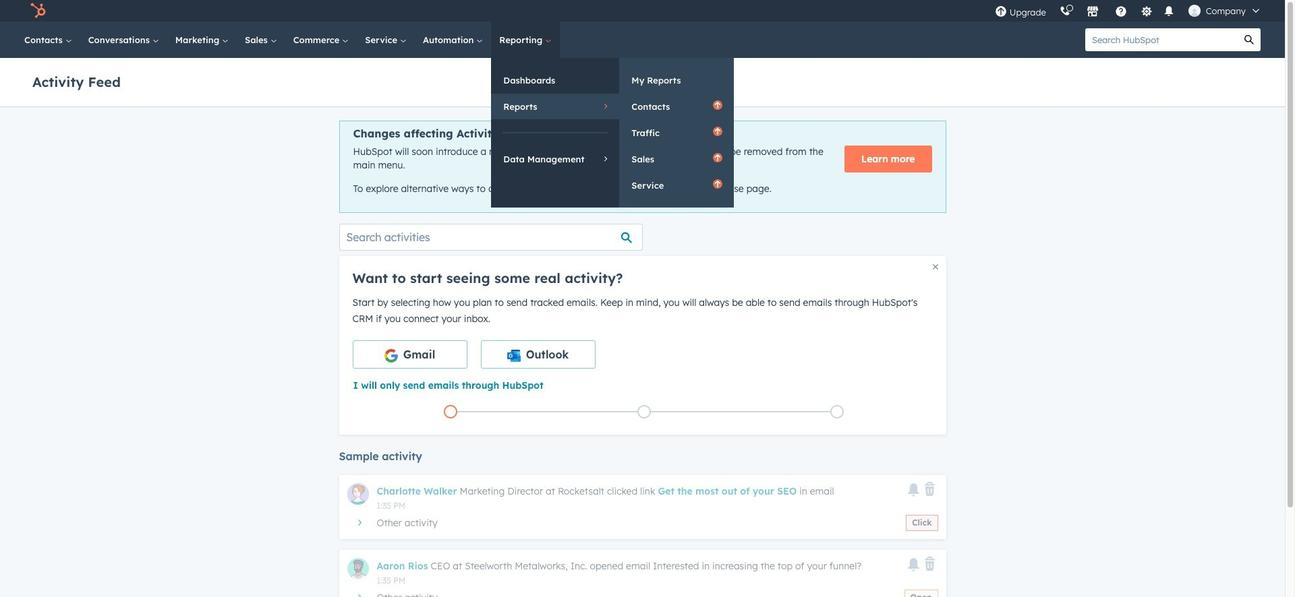 Task type: locate. For each thing, give the bounding box(es) containing it.
menu
[[988, 0, 1269, 22]]

onboarding.steps.sendtrackedemailingmail.title image
[[641, 409, 647, 417]]

None checkbox
[[481, 341, 595, 369]]

None checkbox
[[353, 341, 467, 369]]

onboarding.steps.finalstep.title image
[[834, 409, 841, 417]]

list
[[354, 403, 934, 422]]

Search HubSpot search field
[[1086, 28, 1238, 51]]

close image
[[933, 264, 938, 270]]

reporting menu
[[491, 58, 734, 208]]



Task type: vqa. For each thing, say whether or not it's contained in the screenshot.
Close icon at top
yes



Task type: describe. For each thing, give the bounding box(es) containing it.
Search activities search field
[[339, 224, 643, 251]]

marketplaces image
[[1087, 6, 1099, 18]]

jacob simon image
[[1189, 5, 1201, 17]]



